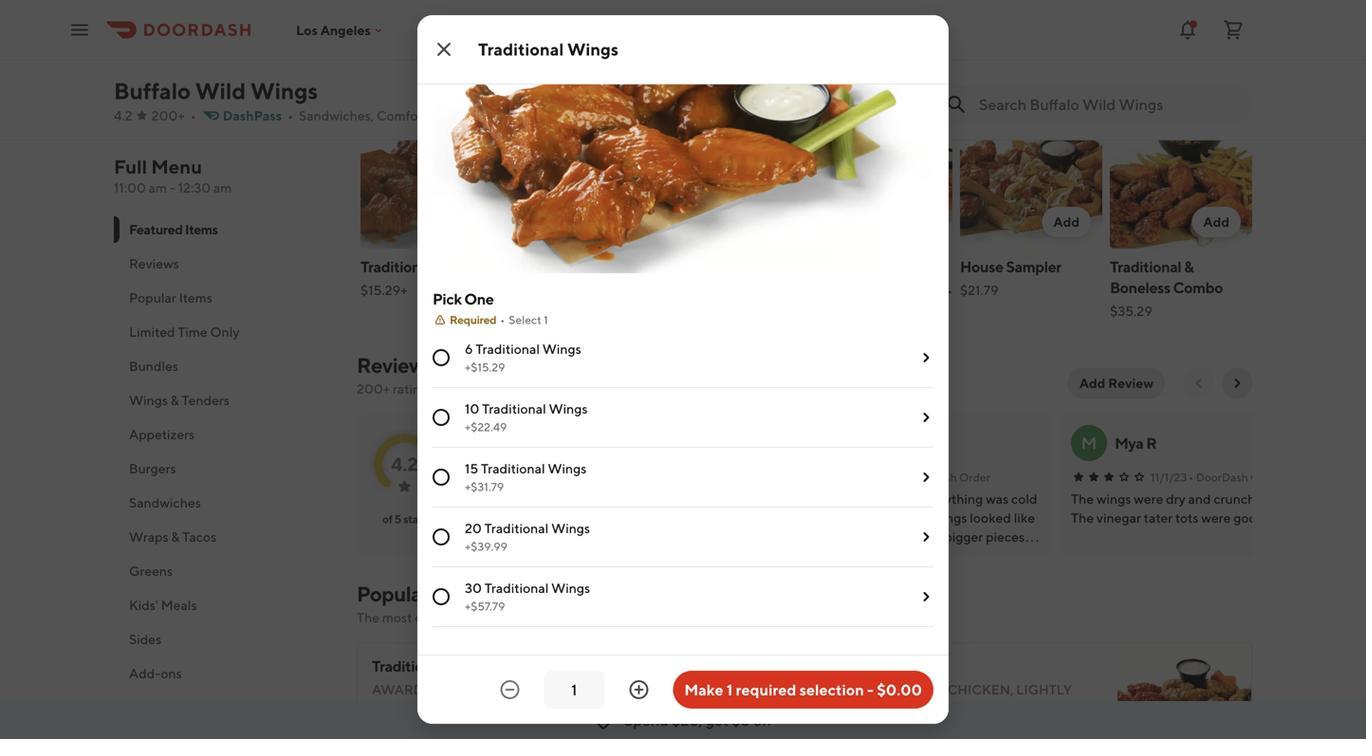 Task type: locate. For each thing, give the bounding box(es) containing it.
of
[[527, 0, 543, 5], [382, 512, 393, 526]]

reviews button
[[114, 247, 334, 281]]

dip inside traditional wings award-winning & authentic buffalo, new york-style wings. free dip and veggies with every wings purchase
[[410, 720, 433, 735]]

20
[[660, 258, 679, 276], [755, 258, 774, 276], [465, 520, 482, 536]]

1 vertical spatial popular
[[357, 582, 429, 606]]

see
[[195, 52, 218, 67]]

10 traditional wings +$22.49
[[465, 401, 588, 434]]

1 horizontal spatial boneless wings image
[[1118, 642, 1253, 739]]

am right the 12:30 at the top of page
[[213, 180, 232, 195]]

add button for traditional & boneless combo
[[1192, 207, 1241, 237]]

kids' meals
[[129, 597, 197, 613]]

popular items the most commonly ordered items and dishes from this store
[[357, 582, 719, 625]]

0 horizontal spatial fries
[[660, 299, 693, 317]]

reviews
[[129, 256, 179, 271], [357, 353, 433, 378]]

1 horizontal spatial of
[[527, 0, 543, 5]]

& inside wings & tenders button
[[171, 392, 179, 408]]

public
[[456, 381, 493, 397]]

off
[[423, 0, 444, 5], [753, 711, 773, 729]]

featured inside the featured items heading
[[357, 74, 453, 101]]

featured items heading
[[357, 72, 516, 102]]

wings inside "20 traditional wings +$39.99"
[[551, 520, 590, 536]]

purchase inside traditional wings award-winning & authentic buffalo, new york-style wings. free dip and veggies with every wings purchase
[[422, 739, 497, 739]]

0 horizontal spatial dip
[[410, 720, 433, 735]]

spend $25, get $5 off
[[624, 711, 773, 729]]

0 vertical spatial of
[[527, 0, 543, 5]]

wings
[[567, 39, 619, 59], [250, 77, 318, 104], [435, 258, 478, 276], [574, 258, 617, 276], [735, 279, 778, 297], [884, 279, 928, 297], [543, 341, 581, 357], [129, 392, 168, 408], [549, 401, 588, 417], [548, 461, 587, 476], [551, 520, 590, 536], [551, 580, 590, 596], [446, 657, 490, 675], [891, 657, 934, 675]]

15
[[810, 258, 825, 276], [901, 258, 916, 276], [465, 461, 478, 476]]

am
[[149, 180, 167, 195], [213, 180, 232, 195]]

& inside traditional wings award-winning & authentic buffalo, new york-style wings. free dip and veggies with every wings purchase
[[497, 682, 505, 697]]

and down $0.00 on the right of the page
[[896, 701, 926, 716]]

free down buffalo,
[[372, 720, 407, 735]]

& left tenders
[[171, 392, 179, 408]]

m left mya
[[1081, 433, 1097, 453]]

1 horizontal spatial -
[[681, 0, 688, 5]]

free for boneless wings
[[1062, 701, 1097, 716]]

& up the combo
[[1184, 258, 1194, 276]]

200+ down reviews link
[[357, 381, 390, 397]]

1 horizontal spatial 200+
[[357, 381, 390, 397]]

featured items down the 12:30 at the top of page
[[129, 222, 218, 237]]

•
[[191, 108, 196, 123], [288, 108, 293, 123], [435, 108, 441, 123], [500, 313, 505, 326], [437, 381, 442, 397], [898, 471, 903, 484], [1189, 471, 1194, 484]]

• select 1
[[500, 313, 548, 326]]

1 fries from the left
[[660, 299, 693, 317]]

1 vertical spatial boneless wings image
[[1118, 642, 1253, 739]]

0 horizontal spatial 200+
[[152, 108, 185, 123]]

0 horizontal spatial -
[[170, 180, 175, 195]]

2 fries from the left
[[810, 299, 843, 317]]

wings inside 6 traditional wings +$15.29
[[543, 341, 581, 357]]

1 horizontal spatial free
[[1062, 701, 1097, 716]]

0 vertical spatial reviews
[[129, 256, 179, 271]]

add extra side
[[433, 651, 532, 669]]

15 right '20 boneless + 20 traditional wings & fries'
[[810, 258, 825, 276]]

1 vertical spatial traditional wings image
[[662, 642, 797, 739]]

15 for 15 traditional wings +$31.79
[[465, 461, 478, 476]]

boneless down 20 boneless + 20 traditional wings & fries image
[[682, 258, 742, 276]]

0 horizontal spatial and
[[436, 720, 466, 735]]

1 horizontal spatial with
[[949, 720, 986, 735]]

purchase down breaded
[[827, 739, 902, 739]]

1 horizontal spatial purchase
[[827, 739, 902, 739]]

& inside '20 boneless + 20 traditional wings & fries'
[[781, 279, 790, 297]]

5 add button from the left
[[1192, 207, 1241, 237]]

terms
[[423, 9, 466, 30]]

of left $25
[[527, 0, 543, 5]]

off down required
[[753, 711, 773, 729]]

b right jessie
[[858, 434, 868, 452]]

+ inside '20 boneless + 20 traditional wings & fries'
[[745, 258, 752, 276]]

+ inside 15 boneless + 15 traditional wings & fries
[[891, 258, 898, 276]]

every for boneless wings
[[988, 720, 1033, 735]]

am right 11:00
[[149, 180, 167, 195]]

add button up sampler
[[1042, 207, 1091, 237]]

add button up traditional wings $15.29+
[[443, 207, 492, 237]]

of left 5
[[382, 512, 393, 526]]

order
[[959, 471, 991, 484], [1251, 471, 1282, 484]]

1 doordash from the left
[[905, 471, 957, 484]]

1 vertical spatial reviews
[[357, 353, 433, 378]]

add button up '20 boneless + 20 traditional wings & fries'
[[742, 207, 791, 237]]

add up boneless wings
[[604, 214, 630, 230]]

wings down buffalo,
[[372, 739, 420, 739]]

traditional inside "20 traditional wings +$39.99"
[[485, 520, 549, 536]]

traditional inside 15 traditional wings +$31.79
[[481, 461, 545, 476]]

None radio
[[433, 409, 450, 426]]

+
[[745, 258, 752, 276], [891, 258, 898, 276]]

0 horizontal spatial of
[[382, 512, 393, 526]]

1 right make
[[727, 681, 733, 699]]

1 veggies from the left
[[469, 720, 529, 735]]

0 items, open order cart image
[[1222, 19, 1245, 41]]

previous image
[[1192, 376, 1207, 391]]

authentic
[[508, 682, 586, 697]]

1 horizontal spatial 4.2
[[391, 453, 418, 475]]

only
[[210, 324, 240, 340]]

boneless wings image
[[511, 114, 653, 249], [1118, 642, 1253, 739]]

0 vertical spatial popular
[[129, 290, 176, 306]]

2/10.
[[691, 0, 730, 5]]

0 vertical spatial free
[[1062, 701, 1097, 716]]

sandwiches, comfort • 0.2 mi
[[299, 108, 486, 123]]

with down style
[[532, 720, 568, 735]]

purchase inside boneless wings juicy all-white chicken, lightly breaded and perfectly crispy. free dip and veggies with every wings purchase
[[827, 739, 902, 739]]

1 horizontal spatial +
[[891, 258, 898, 276]]

• doordash order for jessie b
[[898, 471, 991, 484]]

add up traditional wings $15.29+
[[454, 214, 480, 230]]

0 vertical spatial 1
[[544, 313, 548, 326]]

0 horizontal spatial • doordash order
[[898, 471, 991, 484]]

1 vertical spatial 1
[[727, 681, 733, 699]]

wings inside the '30 traditional wings +$57.79'
[[551, 580, 590, 596]]

free down lightly
[[1062, 701, 1097, 716]]

more
[[221, 52, 253, 67]]

1 horizontal spatial 20
[[660, 258, 679, 276]]

+$39.99
[[465, 540, 508, 553]]

free inside boneless wings juicy all-white chicken, lightly breaded and perfectly crispy. free dip and veggies with every wings purchase
[[1062, 701, 1097, 716]]

wings inside traditional wings award-winning & authentic buffalo, new york-style wings. free dip and veggies with every wings purchase
[[446, 657, 490, 675]]

2 add button from the left
[[593, 207, 641, 237]]

- inside the full menu 11:00 am - 12:30 am
[[170, 180, 175, 195]]

add button for traditional wings
[[443, 207, 492, 237]]

200+ down buffalo
[[152, 108, 185, 123]]

b up +$31.79
[[484, 433, 495, 453]]

15 left "house"
[[901, 258, 916, 276]]

boneless up select
[[511, 258, 571, 276]]

0 horizontal spatial featured items
[[129, 222, 218, 237]]

veggies down the york-
[[469, 720, 529, 735]]

0 vertical spatial featured
[[357, 74, 453, 101]]

store
[[689, 610, 719, 625]]

1 horizontal spatial 15
[[810, 258, 825, 276]]

15 inside 15 traditional wings +$31.79
[[465, 461, 478, 476]]

or
[[578, 0, 594, 5]]

$5 up for
[[400, 0, 420, 5]]

1
[[544, 313, 548, 326], [727, 681, 733, 699]]

popular inside button
[[129, 290, 176, 306]]

wild
[[195, 77, 246, 104]]

- down menu
[[170, 180, 175, 195]]

20 boneless + 20 traditional wings & fries image
[[660, 114, 803, 249]]

0 horizontal spatial popular
[[129, 290, 176, 306]]

$5 inside get $5 off your order of $25 or more. now - 2/10. tap for terms
[[400, 0, 420, 5]]

4.2 down buffalo
[[114, 108, 133, 123]]

1 horizontal spatial reviews
[[357, 353, 433, 378]]

1 horizontal spatial dip
[[827, 720, 851, 735]]

dip for traditional
[[410, 720, 433, 735]]

add-ons button
[[114, 657, 334, 691]]

1 horizontal spatial doordash
[[1196, 471, 1248, 484]]

dip inside boneless wings juicy all-white chicken, lightly breaded and perfectly crispy. free dip and veggies with every wings purchase
[[827, 720, 851, 735]]

4 add button from the left
[[1042, 207, 1091, 237]]

0 vertical spatial -
[[681, 0, 688, 5]]

& left tacos
[[171, 529, 180, 545]]

1 • doordash order from the left
[[898, 471, 991, 484]]

los
[[296, 22, 318, 38]]

20 for 20 boneless + 20 traditional wings & fries
[[660, 258, 679, 276]]

featured up comfort
[[357, 74, 453, 101]]

dip down buffalo,
[[410, 720, 433, 735]]

add button up the combo
[[1192, 207, 1241, 237]]

reviews link
[[357, 353, 433, 378]]

veggies for traditional wings
[[469, 720, 529, 735]]

1 horizontal spatial 1
[[727, 681, 733, 699]]

add for house sampler
[[1054, 214, 1080, 230]]

free inside traditional wings award-winning & authentic buffalo, new york-style wings. free dip and veggies with every wings purchase
[[372, 720, 407, 735]]

of inside get $5 off your order of $25 or more. now - 2/10. tap for terms
[[527, 0, 543, 5]]

2 purchase from the left
[[827, 739, 902, 739]]

10
[[465, 401, 480, 417]]

traditional wings award-winning & authentic buffalo, new york-style wings. free dip and veggies with every wings purchase
[[372, 657, 615, 739]]

200+
[[152, 108, 185, 123], [357, 381, 390, 397]]

wraps
[[129, 529, 169, 545]]

6 traditional wings +$15.29
[[465, 341, 581, 374]]

popular for popular items
[[129, 290, 176, 306]]

& left fees
[[159, 19, 168, 34]]

2 veggies from the left
[[886, 720, 947, 735]]

jessie b
[[815, 434, 868, 452]]

make
[[684, 681, 724, 699]]

veggies inside traditional wings award-winning & authentic buffalo, new york-style wings. free dip and veggies with every wings purchase
[[469, 720, 529, 735]]

1 vertical spatial free
[[372, 720, 407, 735]]

& up the york-
[[497, 682, 505, 697]]

1 horizontal spatial featured items
[[357, 74, 516, 101]]

4.2 up of 5 stars
[[391, 453, 418, 475]]

sampler
[[1006, 258, 1062, 276]]

1 right select
[[544, 313, 548, 326]]

and inside traditional wings award-winning & authentic buffalo, new york-style wings. free dip and veggies with every wings purchase
[[436, 720, 466, 735]]

0 horizontal spatial traditional wings image
[[361, 114, 503, 249]]

1 vertical spatial featured
[[129, 222, 183, 237]]

6
[[465, 341, 473, 357]]

1 horizontal spatial featured
[[357, 74, 453, 101]]

wings inside 15 boneless + 15 traditional wings & fries
[[884, 279, 928, 297]]

popular up "limited"
[[129, 290, 176, 306]]

boneless up $35.29
[[1110, 279, 1171, 297]]

0 horizontal spatial every
[[571, 720, 615, 735]]

add up the combo
[[1204, 214, 1230, 230]]

0 vertical spatial $5
[[400, 0, 420, 5]]

items up time
[[179, 290, 212, 306]]

wraps & tacos
[[129, 529, 217, 545]]

add up '20 boneless + 20 traditional wings & fries'
[[754, 214, 780, 230]]

add for traditional & boneless combo
[[1204, 214, 1230, 230]]

add for boneless wings
[[604, 214, 630, 230]]

every inside traditional wings award-winning & authentic buffalo, new york-style wings. free dip and veggies with every wings purchase
[[571, 720, 615, 735]]

wings inside '20 boneless + 20 traditional wings & fries'
[[735, 279, 778, 297]]

2 + from the left
[[891, 258, 898, 276]]

add button up boneless wings
[[593, 207, 641, 237]]

perfectly
[[929, 701, 1006, 716]]

bundles
[[129, 358, 178, 374]]

featured items up 0.2
[[357, 74, 516, 101]]

2 with from the left
[[949, 720, 986, 735]]

4.2
[[114, 108, 133, 123], [391, 453, 418, 475]]

sandwiches button
[[114, 486, 334, 520]]

0 horizontal spatial order
[[959, 471, 991, 484]]

purchase for traditional
[[422, 739, 497, 739]]

1 vertical spatial -
[[170, 180, 175, 195]]

add button for 20 boneless + 20 traditional wings & fries
[[742, 207, 791, 237]]

1 add button from the left
[[443, 207, 492, 237]]

add button for boneless wings
[[593, 207, 641, 237]]

0 horizontal spatial 15
[[465, 461, 478, 476]]

- up breaded
[[867, 681, 874, 699]]

winning
[[429, 682, 494, 697]]

0 horizontal spatial doordash
[[905, 471, 957, 484]]

reviews inside "button"
[[129, 256, 179, 271]]

award-
[[372, 682, 429, 697]]

1 dip from the left
[[410, 720, 433, 735]]

house sampler image
[[960, 114, 1103, 249]]

1 horizontal spatial and
[[853, 720, 884, 735]]

1 horizontal spatial order
[[1251, 471, 1282, 484]]

lightly
[[1016, 682, 1072, 697]]

los angeles
[[296, 22, 371, 38]]

with inside boneless wings juicy all-white chicken, lightly breaded and perfectly crispy. free dip and veggies with every wings purchase
[[949, 720, 986, 735]]

jessie
[[815, 434, 856, 452]]

and down breaded
[[853, 720, 884, 735]]

veggies down 'white'
[[886, 720, 947, 735]]

0 horizontal spatial boneless wings image
[[511, 114, 653, 249]]

boneless inside '20 boneless + 20 traditional wings & fries'
[[682, 258, 742, 276]]

and down new
[[436, 720, 466, 735]]

wings inside 10 traditional wings +$22.49
[[549, 401, 588, 417]]

items inside popular items button
[[179, 290, 212, 306]]

11:00
[[114, 180, 146, 195]]

+ down 20 boneless + 20 traditional wings & fries image
[[745, 258, 752, 276]]

see more
[[195, 52, 253, 67]]

+ down '15 boneless + 15 traditional wings & fries' image
[[891, 258, 898, 276]]

0 vertical spatial traditional wings image
[[361, 114, 503, 249]]

wings inside boneless wings juicy all-white chicken, lightly breaded and perfectly crispy. free dip and veggies with every wings purchase
[[1035, 720, 1083, 735]]

1 vertical spatial 200+
[[357, 381, 390, 397]]

add button for house sampler
[[1042, 207, 1091, 237]]

- inside button
[[867, 681, 874, 699]]

free for traditional wings
[[372, 720, 407, 735]]

0 horizontal spatial veggies
[[469, 720, 529, 735]]

add left review in the right bottom of the page
[[1080, 375, 1106, 391]]

3 add button from the left
[[742, 207, 791, 237]]

None radio
[[433, 349, 450, 366], [433, 469, 450, 486], [433, 529, 450, 546], [433, 588, 450, 605], [433, 349, 450, 366], [433, 469, 450, 486], [433, 529, 450, 546], [433, 588, 450, 605]]

veggies inside boneless wings juicy all-white chicken, lightly breaded and perfectly crispy. free dip and veggies with every wings purchase
[[886, 720, 947, 735]]

traditional inside 15 boneless + 15 traditional wings & fries
[[810, 279, 882, 297]]

0 horizontal spatial free
[[372, 720, 407, 735]]

m right brent
[[556, 434, 569, 452]]

popular inside popular items the most commonly ordered items and dishes from this store
[[357, 582, 429, 606]]

boneless up juicy
[[827, 657, 888, 675]]

1 horizontal spatial wings
[[1035, 720, 1083, 735]]

1 order from the left
[[959, 471, 991, 484]]

wings inside 15 traditional wings +$31.79
[[548, 461, 587, 476]]

0 horizontal spatial off
[[423, 0, 444, 5]]

sandwiches
[[129, 495, 201, 511]]

20 inside "20 traditional wings +$39.99"
[[465, 520, 482, 536]]

- right now
[[681, 0, 688, 5]]

items up commonly at the bottom left
[[432, 582, 484, 606]]

purchase down new
[[422, 739, 497, 739]]

1 horizontal spatial veggies
[[886, 720, 947, 735]]

make 1 required selection - $0.00
[[684, 681, 922, 699]]

fries for 15 boneless + 15 traditional wings & fries
[[810, 299, 843, 317]]

20 for 20 traditional wings +$39.99
[[465, 520, 482, 536]]

with down perfectly
[[949, 720, 986, 735]]

$5 right get
[[732, 711, 750, 729]]

0 horizontal spatial +
[[745, 258, 752, 276]]

traditional wings image
[[361, 114, 503, 249], [662, 642, 797, 739]]

add up the winning
[[433, 651, 461, 669]]

with for traditional wings
[[532, 720, 568, 735]]

0 vertical spatial boneless wings image
[[511, 114, 653, 249]]

& left $21.79 on the right
[[931, 279, 940, 297]]

featured
[[357, 74, 453, 101], [129, 222, 183, 237]]

0 vertical spatial featured items
[[357, 74, 516, 101]]

0 horizontal spatial $5
[[400, 0, 420, 5]]

1 horizontal spatial off
[[753, 711, 773, 729]]

0 horizontal spatial purchase
[[422, 739, 497, 739]]

$35.29
[[1110, 303, 1153, 319]]

1 inside pick one "group"
[[544, 313, 548, 326]]

& left 15 boneless + 15 traditional wings & fries
[[781, 279, 790, 297]]

dip
[[410, 720, 433, 735], [827, 720, 851, 735]]

add for 20 boneless + 20 traditional wings & fries
[[754, 214, 780, 230]]

1 with from the left
[[532, 720, 568, 735]]

fries inside '20 boneless + 20 traditional wings & fries'
[[660, 299, 693, 317]]

0 vertical spatial 4.2
[[114, 108, 133, 123]]

0 vertical spatial wings
[[1035, 720, 1083, 735]]

los angeles button
[[296, 22, 386, 38]]

traditional wings dialog
[[418, 0, 949, 739]]

0 horizontal spatial wings
[[372, 739, 420, 739]]

1 every from the left
[[571, 720, 615, 735]]

0 horizontal spatial 1
[[544, 313, 548, 326]]

get
[[706, 711, 729, 729]]

1 vertical spatial wings
[[372, 739, 420, 739]]

$25
[[546, 0, 575, 5]]

2 vertical spatial -
[[867, 681, 874, 699]]

200+ •
[[152, 108, 196, 123]]

stars
[[403, 512, 427, 526]]

2 every from the left
[[988, 720, 1033, 735]]

add inside "add review" button
[[1080, 375, 1106, 391]]

& inside pricing & fees button
[[159, 19, 168, 34]]

2 • doordash order from the left
[[1189, 471, 1282, 484]]

veggies for boneless wings
[[886, 720, 947, 735]]

featured down 11:00
[[129, 222, 183, 237]]

wings inside boneless wings juicy all-white chicken, lightly breaded and perfectly crispy. free dip and veggies with every wings purchase
[[891, 657, 934, 675]]

all-
[[870, 682, 900, 697]]

2 am from the left
[[213, 180, 232, 195]]

greens
[[129, 563, 173, 579]]

wings down crispy.
[[1035, 720, 1083, 735]]

off up terms
[[423, 0, 444, 5]]

items inside the featured items heading
[[457, 74, 516, 101]]

reviews up popular items
[[129, 256, 179, 271]]

wings inside traditional wings award-winning & authentic buffalo, new york-style wings. free dip and veggies with every wings purchase
[[372, 739, 420, 739]]

reviews for reviews 200+ ratings • 9 public reviews
[[357, 353, 433, 378]]

limited
[[129, 324, 175, 340]]

1 horizontal spatial fries
[[810, 299, 843, 317]]

extra
[[464, 651, 500, 669]]

sides button
[[114, 622, 334, 657]]

wings for traditional wings
[[372, 739, 420, 739]]

1 horizontal spatial every
[[988, 720, 1033, 735]]

with inside traditional wings award-winning & authentic buffalo, new york-style wings. free dip and veggies with every wings purchase
[[532, 720, 568, 735]]

1 am from the left
[[149, 180, 167, 195]]

every inside boneless wings juicy all-white chicken, lightly breaded and perfectly crispy. free dip and veggies with every wings purchase
[[988, 720, 1033, 735]]

fries inside 15 boneless + 15 traditional wings & fries
[[810, 299, 843, 317]]

reviews inside reviews 200+ ratings • 9 public reviews
[[357, 353, 433, 378]]

boneless down '15 boneless + 15 traditional wings & fries' image
[[828, 258, 888, 276]]

pricing & fees button
[[114, 17, 218, 36]]

1 + from the left
[[745, 258, 752, 276]]

15 up +$31.79
[[465, 461, 478, 476]]

1 vertical spatial $5
[[732, 711, 750, 729]]

traditional inside traditional & boneless combo $35.29
[[1110, 258, 1182, 276]]

traditional inside 10 traditional wings +$22.49
[[482, 401, 546, 417]]

dip down breaded
[[827, 720, 851, 735]]

12:30
[[178, 180, 211, 195]]

20 traditional wings +$39.99
[[465, 520, 590, 553]]

popular up most
[[357, 582, 429, 606]]

30
[[465, 580, 482, 596]]

every down crispy.
[[988, 720, 1033, 735]]

dashpass •
[[223, 108, 293, 123]]

get
[[368, 0, 397, 5]]

1 horizontal spatial • doordash order
[[1189, 471, 1282, 484]]

2 dip from the left
[[827, 720, 851, 735]]

0 horizontal spatial reviews
[[129, 256, 179, 271]]

traditional & boneless combo $35.29
[[1110, 258, 1223, 319]]

• doordash order
[[898, 471, 991, 484], [1189, 471, 1282, 484]]

every for traditional wings
[[571, 720, 615, 735]]

pick one group
[[433, 288, 934, 627]]

0 vertical spatial off
[[423, 0, 444, 5]]

items up mi
[[457, 74, 516, 101]]

0 horizontal spatial 20
[[465, 520, 482, 536]]

2 doordash from the left
[[1196, 471, 1248, 484]]

boneless inside traditional & boneless combo $35.29
[[1110, 279, 1171, 297]]

and for boneless wings
[[853, 720, 884, 735]]

full menu 11:00 am - 12:30 am
[[114, 156, 232, 195]]

add up sampler
[[1054, 214, 1080, 230]]

1 purchase from the left
[[422, 739, 497, 739]]

wings.
[[564, 701, 615, 716]]

popular
[[129, 290, 176, 306], [357, 582, 429, 606]]

every down wings.
[[571, 720, 615, 735]]

reviews up ratings at the bottom left of page
[[357, 353, 433, 378]]

1 horizontal spatial $5
[[732, 711, 750, 729]]

1 horizontal spatial am
[[213, 180, 232, 195]]

2 horizontal spatial -
[[867, 681, 874, 699]]

1 horizontal spatial popular
[[357, 582, 429, 606]]

pricing & fees
[[114, 19, 199, 34]]

2 order from the left
[[1251, 471, 1282, 484]]

0 horizontal spatial with
[[532, 720, 568, 735]]

0 horizontal spatial am
[[149, 180, 167, 195]]



Task type: describe. For each thing, give the bounding box(es) containing it.
angeles
[[320, 22, 371, 38]]

boneless inside boneless wings juicy all-white chicken, lightly breaded and perfectly crispy. free dip and veggies with every wings purchase
[[827, 657, 888, 675]]

2 horizontal spatial 15
[[901, 258, 916, 276]]

0 horizontal spatial featured
[[129, 222, 183, 237]]

items up 'reviews' "button"
[[185, 222, 218, 237]]

add review
[[1080, 375, 1154, 391]]

meals
[[161, 597, 197, 613]]

add for traditional wings
[[454, 214, 480, 230]]

traditional inside traditional wings award-winning & authentic buffalo, new york-style wings. free dip and veggies with every wings purchase
[[372, 657, 443, 675]]

pricing
[[114, 19, 156, 34]]

wings inside traditional wings $15.29+
[[435, 258, 478, 276]]

doordash for jessie b
[[905, 471, 957, 484]]

traditional inside the '30 traditional wings +$57.79'
[[485, 580, 549, 596]]

+$22.49
[[465, 420, 507, 434]]

popular for popular items the most commonly ordered items and dishes from this store
[[357, 582, 429, 606]]

open menu image
[[68, 19, 91, 41]]

+$57.79
[[465, 600, 505, 613]]

your
[[447, 0, 481, 5]]

buffalo wild wings
[[114, 77, 318, 104]]

+$31.79
[[465, 480, 504, 493]]

+ for 15
[[891, 258, 898, 276]]

tap
[[368, 9, 396, 30]]

close traditional wings image
[[433, 38, 455, 61]]

1 horizontal spatial m
[[1081, 433, 1097, 453]]

& inside wraps & tacos button
[[171, 529, 180, 545]]

• inside reviews 200+ ratings • 9 public reviews
[[437, 381, 442, 397]]

now
[[642, 0, 678, 5]]

off inside get $5 off your order of $25 or more. now - 2/10. tap for terms
[[423, 0, 444, 5]]

next image
[[1230, 376, 1245, 391]]

full
[[114, 156, 147, 178]]

kids'
[[129, 597, 158, 613]]

- for 1
[[867, 681, 874, 699]]

traditional & boneless combo image
[[1110, 114, 1253, 249]]

order for 11/1/23
[[1251, 471, 1282, 484]]

dip for boneless
[[827, 720, 851, 735]]

desserts button
[[114, 691, 334, 725]]

wraps & tacos button
[[114, 520, 334, 554]]

none radio inside pick one "group"
[[433, 409, 450, 426]]

15 boneless + 15 traditional wings & fries
[[810, 258, 940, 317]]

notification bell image
[[1177, 19, 1199, 41]]

tacos
[[182, 529, 217, 545]]

sandwiches,
[[299, 108, 374, 123]]

brent
[[515, 434, 553, 452]]

comfort
[[377, 108, 428, 123]]

fees
[[170, 19, 199, 34]]

traditional inside 6 traditional wings +$15.29
[[476, 341, 540, 357]]

15 boneless + 15 traditional wings & fries button
[[807, 110, 956, 332]]

+ for 20
[[745, 258, 752, 276]]

boneless inside 15 boneless + 15 traditional wings & fries
[[828, 258, 888, 276]]

boneless wings
[[511, 258, 617, 276]]

previous button of carousel image
[[1192, 80, 1207, 95]]

r
[[1146, 434, 1157, 452]]

next button of carousel image
[[1230, 80, 1245, 95]]

tenders
[[182, 392, 230, 408]]

limited time only button
[[114, 315, 334, 349]]

items inside popular items the most commonly ordered items and dishes from this store
[[432, 582, 484, 606]]

popular items button
[[114, 281, 334, 315]]

1 horizontal spatial b
[[858, 434, 868, 452]]

• doordash order for 11/1/23
[[1189, 471, 1282, 484]]

- inside get $5 off your order of $25 or more. now - 2/10. tap for terms
[[681, 0, 688, 5]]

house sampler $21.79
[[960, 258, 1062, 298]]

1 inside button
[[727, 681, 733, 699]]

ordered
[[481, 610, 529, 625]]

& inside traditional & boneless combo $35.29
[[1184, 258, 1194, 276]]

appetizers button
[[114, 418, 334, 452]]

style
[[521, 701, 562, 716]]

greens button
[[114, 554, 334, 588]]

items
[[531, 610, 564, 625]]

0 horizontal spatial b
[[484, 433, 495, 453]]

200+ inside reviews 200+ ratings • 9 public reviews
[[357, 381, 390, 397]]

0 horizontal spatial 4.2
[[114, 108, 133, 123]]

1 vertical spatial off
[[753, 711, 773, 729]]

dashpass
[[223, 108, 282, 123]]

dishes
[[592, 610, 631, 625]]

doordash for 11/1/23
[[1196, 471, 1248, 484]]

and for traditional wings
[[436, 720, 466, 735]]

0 vertical spatial 200+
[[152, 108, 185, 123]]

traditional inside '20 boneless + 20 traditional wings & fries'
[[660, 279, 732, 297]]

fries for 20 boneless + 20 traditional wings & fries
[[660, 299, 693, 317]]

1 horizontal spatial traditional wings image
[[662, 642, 797, 739]]

$0.00
[[877, 681, 922, 699]]

order for jessie b
[[959, 471, 991, 484]]

required
[[736, 681, 797, 699]]

decrease quantity by 1 image
[[499, 678, 521, 701]]

11/1/23
[[1151, 471, 1187, 484]]

15 traditional wings +$31.79
[[465, 461, 587, 493]]

traditional inside traditional wings $15.29+
[[361, 258, 432, 276]]

1 vertical spatial 4.2
[[391, 453, 418, 475]]

spend
[[624, 711, 669, 729]]

time
[[178, 324, 208, 340]]

of 5 stars
[[382, 512, 427, 526]]

from
[[633, 610, 661, 625]]

wings & tenders
[[129, 392, 230, 408]]

order
[[484, 0, 524, 5]]

10/19/23
[[551, 471, 598, 484]]

j
[[785, 433, 794, 453]]

menu
[[151, 156, 202, 178]]

see more button
[[115, 45, 333, 75]]

crispy.
[[1009, 701, 1059, 716]]

1 vertical spatial featured items
[[129, 222, 218, 237]]

wings & tenders button
[[114, 383, 334, 418]]

$25,
[[672, 711, 703, 729]]

mya
[[1115, 434, 1144, 452]]

make 1 required selection - $0.00 button
[[673, 671, 934, 709]]

combo
[[1173, 279, 1223, 297]]

1 vertical spatial of
[[382, 512, 393, 526]]

ratings
[[393, 381, 434, 397]]

popular items
[[129, 290, 212, 306]]

wings for boneless wings
[[1035, 720, 1083, 735]]

burgers button
[[114, 452, 334, 486]]

& inside 15 boneless + 15 traditional wings & fries
[[931, 279, 940, 297]]

reviews for reviews
[[129, 256, 179, 271]]

add-
[[129, 666, 161, 681]]

breaded
[[827, 701, 893, 716]]

add inside the traditional wings dialog
[[433, 651, 461, 669]]

15 boneless + 15 traditional wings & fries image
[[810, 114, 953, 249]]

increase quantity by 1 image
[[628, 678, 650, 701]]

buffalo
[[114, 77, 191, 104]]

• inside pick one "group"
[[500, 313, 505, 326]]

mi
[[471, 108, 486, 123]]

this
[[664, 610, 686, 625]]

Item Search search field
[[979, 94, 1237, 115]]

9
[[445, 381, 453, 397]]

one
[[464, 290, 494, 308]]

2 horizontal spatial and
[[896, 701, 926, 716]]

york-
[[478, 701, 521, 716]]

pick
[[433, 290, 462, 308]]

$21.79
[[960, 282, 999, 298]]

sides
[[129, 631, 162, 647]]

- for menu
[[170, 180, 175, 195]]

Current quantity is 1 number field
[[555, 679, 593, 700]]

2 horizontal spatial 20
[[755, 258, 774, 276]]

pick one
[[433, 290, 494, 308]]

boneless wings juicy all-white chicken, lightly breaded and perfectly crispy. free dip and veggies with every wings purchase
[[827, 657, 1097, 739]]

reviews
[[496, 381, 541, 397]]

15 for 15 boneless + 15 traditional wings & fries
[[810, 258, 825, 276]]

traditional wings $15.29+
[[361, 258, 478, 298]]

burgers
[[129, 461, 176, 476]]

side
[[502, 651, 532, 669]]

0 horizontal spatial m
[[556, 434, 569, 452]]

purchase for boneless
[[827, 739, 902, 739]]

with for boneless wings
[[949, 720, 986, 735]]



Task type: vqa. For each thing, say whether or not it's contained in the screenshot.
Factory
no



